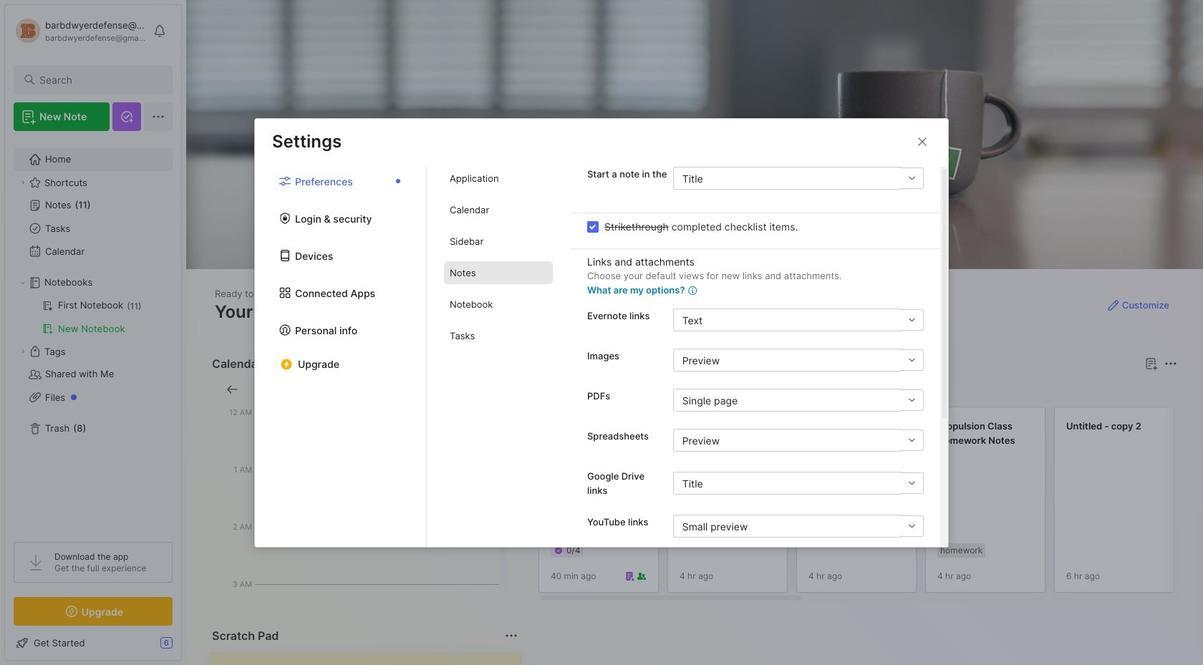 Task type: locate. For each thing, give the bounding box(es) containing it.
Choose default view option for Google Drive links field
[[673, 472, 924, 495]]

None search field
[[39, 71, 160, 88]]

Select62 checkbox
[[587, 221, 599, 232]]

group
[[14, 294, 172, 340]]

Choose default view option for Images field
[[673, 349, 924, 372]]

none search field inside main element
[[39, 71, 160, 88]]

Search text field
[[39, 73, 160, 87]]

tree
[[5, 140, 181, 529]]

main element
[[0, 0, 186, 665]]

tab list
[[255, 167, 427, 547], [427, 167, 570, 547], [542, 381, 1175, 398]]

Choose default view option for Evernote links field
[[673, 309, 924, 332]]

close image
[[914, 133, 931, 150]]

Choose default view option for Spreadsheets field
[[673, 429, 924, 452]]

tab
[[444, 167, 553, 190], [444, 198, 553, 221], [444, 230, 553, 253], [444, 261, 553, 284], [444, 293, 553, 316], [444, 324, 553, 347], [542, 381, 584, 398], [590, 381, 648, 398]]

row group
[[539, 407, 1203, 602]]



Task type: vqa. For each thing, say whether or not it's contained in the screenshot.
the Choose default view option for Evernote links field on the right
yes



Task type: describe. For each thing, give the bounding box(es) containing it.
Choose default view option for PDFs field
[[673, 389, 924, 412]]

expand tags image
[[19, 347, 27, 356]]

group inside main element
[[14, 294, 172, 340]]

expand notebooks image
[[19, 279, 27, 287]]

Start a new note in the body or title. field
[[673, 167, 924, 190]]

Start writing… text field
[[221, 654, 520, 665]]

Choose default view option for YouTube links field
[[673, 515, 924, 538]]

tree inside main element
[[5, 140, 181, 529]]



